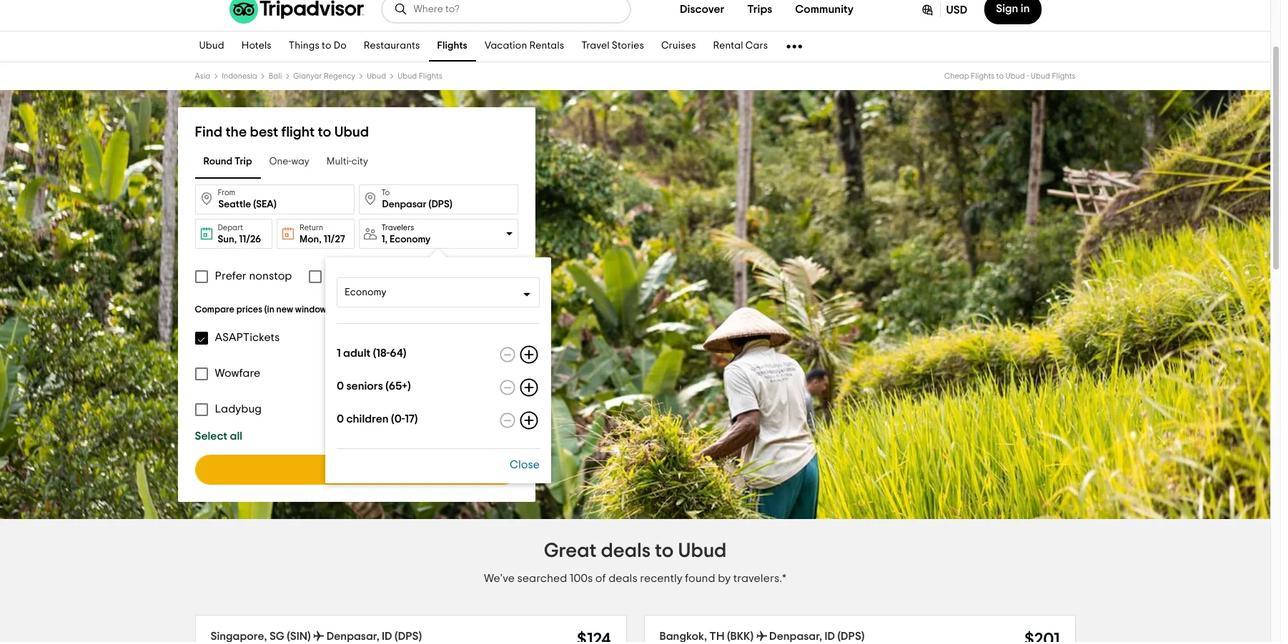 Task type: locate. For each thing, give the bounding box(es) containing it.
-
[[1027, 72, 1029, 80]]

hotels
[[242, 41, 272, 51]]

64)
[[390, 348, 407, 359]]

search image
[[394, 2, 408, 16]]

return mon, 11/27
[[300, 224, 345, 245]]

things to do link
[[280, 31, 355, 62]]

depart sun, 11/26
[[218, 224, 261, 245]]

City or Airport text field
[[195, 185, 354, 215], [359, 185, 518, 215]]

city or airport text field down one-
[[195, 185, 354, 215]]

ubud link
[[191, 31, 233, 62], [367, 72, 386, 80]]

to up the recently
[[655, 541, 674, 561]]

from
[[218, 189, 236, 197]]

cars
[[746, 41, 768, 51]]

to right flight
[[318, 125, 331, 139]]

0 vertical spatial ubud link
[[191, 31, 233, 62]]

things to do
[[289, 41, 347, 51]]

restaurants link
[[355, 31, 429, 62]]

0 vertical spatial 0
[[337, 381, 344, 392]]

1 inside travelers 1 , economy
[[382, 234, 385, 244]]

way
[[291, 157, 310, 167]]

1 vertical spatial deals
[[609, 573, 638, 584]]

do
[[334, 41, 347, 51]]

0 vertical spatial economy
[[390, 234, 431, 244]]

hotels link
[[233, 31, 280, 62]]

(in
[[264, 305, 275, 315]]

trip
[[235, 157, 252, 167]]

bali link
[[269, 72, 282, 80]]

community button
[[784, 0, 865, 24]]

economy
[[390, 234, 431, 244], [345, 288, 387, 298]]

0 vertical spatial deals
[[601, 541, 651, 561]]

gianyar regency link
[[293, 72, 356, 80]]

find
[[195, 125, 223, 139]]

flights up ubud flights link
[[437, 41, 468, 51]]

1 down travelers
[[382, 234, 385, 244]]

deals right of
[[609, 573, 638, 584]]

indonesia
[[222, 72, 257, 80]]

city or airport text field for from
[[195, 185, 354, 215]]

flights down flights link
[[419, 72, 443, 80]]

find the best flight to ubud
[[195, 125, 369, 139]]

11/26
[[239, 235, 261, 245]]

deals up we've searched 100s of deals recently found by travelers.*
[[601, 541, 651, 561]]

economy inside travelers 1 , economy
[[390, 234, 431, 244]]

0 horizontal spatial city or airport text field
[[195, 185, 354, 215]]

flights
[[437, 41, 468, 51], [419, 72, 443, 80], [971, 72, 995, 80], [1052, 72, 1076, 80]]

to left "do" at the top of page
[[322, 41, 332, 51]]

restaurants
[[364, 41, 420, 51]]

round
[[203, 157, 233, 167]]

Search search field
[[414, 3, 618, 16]]

indonesia link
[[222, 72, 257, 80]]

1 horizontal spatial ubud link
[[367, 72, 386, 80]]

0
[[337, 381, 344, 392], [337, 413, 344, 425]]

best
[[250, 125, 278, 139]]

ubud link down 'restaurants' link
[[367, 72, 386, 80]]

prefer nonstop
[[215, 270, 292, 282]]

nonstop
[[249, 270, 292, 282]]

rental
[[713, 41, 744, 51]]

select all
[[195, 431, 243, 442]]

great
[[544, 541, 597, 561]]

tripadvisor image
[[229, 0, 364, 24]]

ubud link up asia
[[191, 31, 233, 62]]

1 city or airport text field from the left
[[195, 185, 354, 215]]

window)
[[295, 305, 329, 315]]

found
[[685, 573, 716, 584]]

1 0 from the top
[[337, 381, 344, 392]]

1 horizontal spatial city or airport text field
[[359, 185, 518, 215]]

economy up sponsored at the left top
[[345, 288, 387, 298]]

2 city or airport text field from the left
[[359, 185, 518, 215]]

2 0 from the top
[[337, 413, 344, 425]]

cruises
[[662, 41, 696, 51]]

asia link
[[195, 72, 210, 80]]

in
[[1021, 3, 1030, 14]]

recently
[[640, 573, 683, 584]]

0 vertical spatial 1
[[382, 234, 385, 244]]

,
[[385, 234, 388, 244]]

0 horizontal spatial economy
[[345, 288, 387, 298]]

trips button
[[736, 0, 784, 24]]

things
[[289, 41, 320, 51]]

city or airport text field up travelers 1 , economy
[[359, 185, 518, 215]]

rentals
[[530, 41, 565, 51]]

travel stories
[[582, 41, 644, 51]]

1 vertical spatial 0
[[337, 413, 344, 425]]

0 left children
[[337, 413, 344, 425]]

include
[[329, 270, 368, 282]]

trips
[[748, 4, 773, 15]]

0 children (0-17)
[[337, 413, 418, 425]]

one-
[[269, 157, 291, 167]]

vacation rentals
[[485, 41, 565, 51]]

economy down travelers
[[390, 234, 431, 244]]

include nearby airports
[[329, 270, 453, 282]]

we've searched 100s of deals recently found by travelers.*
[[484, 573, 787, 584]]

ubud
[[199, 41, 224, 51], [367, 72, 386, 80], [398, 72, 417, 80], [1006, 72, 1025, 80], [1031, 72, 1051, 80], [334, 125, 369, 139], [678, 541, 727, 561]]

travel stories link
[[573, 31, 653, 62]]

1 horizontal spatial 1
[[382, 234, 385, 244]]

1 horizontal spatial economy
[[390, 234, 431, 244]]

ubud flights link
[[398, 72, 443, 80]]

cruises link
[[653, 31, 705, 62]]

1 vertical spatial economy
[[345, 288, 387, 298]]

usd
[[947, 4, 968, 16]]

city
[[352, 157, 368, 167]]

city or airport text field for to
[[359, 185, 518, 215]]

0 horizontal spatial 1
[[337, 348, 341, 359]]

select
[[195, 431, 228, 442]]

rental cars
[[713, 41, 768, 51]]

1 left adult
[[337, 348, 341, 359]]

gianyar
[[293, 72, 322, 80]]

sun,
[[218, 235, 237, 245]]

ubud flights
[[398, 72, 443, 80]]

0 left seniors
[[337, 381, 344, 392]]

None search field
[[382, 0, 630, 22]]

1 vertical spatial ubud link
[[367, 72, 386, 80]]



Task type: vqa. For each thing, say whether or not it's contained in the screenshot.
11/26
yes



Task type: describe. For each thing, give the bounding box(es) containing it.
rental cars link
[[705, 31, 777, 62]]

compare prices (in new window)
[[195, 305, 329, 315]]

round trip
[[203, 157, 252, 167]]

prices
[[236, 305, 262, 315]]

flights right -
[[1052, 72, 1076, 80]]

all
[[230, 431, 243, 442]]

multi-city
[[327, 157, 368, 167]]

0 seniors (65+)
[[337, 381, 411, 392]]

return
[[300, 224, 323, 232]]

adult
[[343, 348, 371, 359]]

one-way
[[269, 157, 310, 167]]

multi-
[[327, 157, 352, 167]]

17)
[[405, 413, 418, 425]]

travelers.*
[[734, 573, 787, 584]]

(18-
[[373, 348, 390, 359]]

travelers
[[382, 224, 414, 231]]

sign in link
[[985, 0, 1042, 24]]

gianyar regency
[[293, 72, 356, 80]]

(0-
[[391, 413, 405, 425]]

discover
[[680, 4, 725, 15]]

community
[[796, 4, 854, 15]]

airports
[[411, 270, 453, 282]]

1 adult (18-64)
[[337, 348, 407, 359]]

we've
[[484, 573, 515, 584]]

sponsored
[[339, 307, 375, 314]]

sign in
[[997, 3, 1030, 14]]

of
[[596, 573, 606, 584]]

cheap flights to ubud - ubud flights
[[945, 72, 1076, 80]]

seniors
[[347, 381, 383, 392]]

ladybug
[[215, 403, 262, 415]]

vacation rentals link
[[476, 31, 573, 62]]

great deals to ubud
[[544, 541, 727, 561]]

100s
[[570, 573, 593, 584]]

flights link
[[429, 31, 476, 62]]

11/27
[[324, 235, 345, 245]]

1 vertical spatial 1
[[337, 348, 341, 359]]

depart
[[218, 224, 243, 232]]

flight
[[281, 125, 315, 139]]

flights right cheap
[[971, 72, 995, 80]]

mon,
[[300, 235, 322, 245]]

nearby
[[371, 270, 408, 282]]

prefer
[[215, 270, 247, 282]]

0 horizontal spatial ubud link
[[191, 31, 233, 62]]

travel
[[582, 41, 610, 51]]

to inside things to do link
[[322, 41, 332, 51]]

0 for 0 children (0-17)
[[337, 413, 344, 425]]

children
[[347, 413, 389, 425]]

searched
[[518, 573, 568, 584]]

compare
[[195, 305, 235, 315]]

bali
[[269, 72, 282, 80]]

by
[[718, 573, 731, 584]]

asaptickets
[[215, 332, 280, 343]]

(65+)
[[386, 381, 411, 392]]

discover button
[[669, 0, 736, 24]]

sign
[[997, 3, 1019, 14]]

asia
[[195, 72, 210, 80]]

to left -
[[997, 72, 1004, 80]]

close
[[510, 459, 540, 471]]

usd button
[[909, 0, 979, 24]]

0 for 0 seniors (65+)
[[337, 381, 344, 392]]

new
[[277, 305, 293, 315]]

vacation
[[485, 41, 527, 51]]

to
[[382, 189, 390, 197]]

regency
[[324, 72, 356, 80]]



